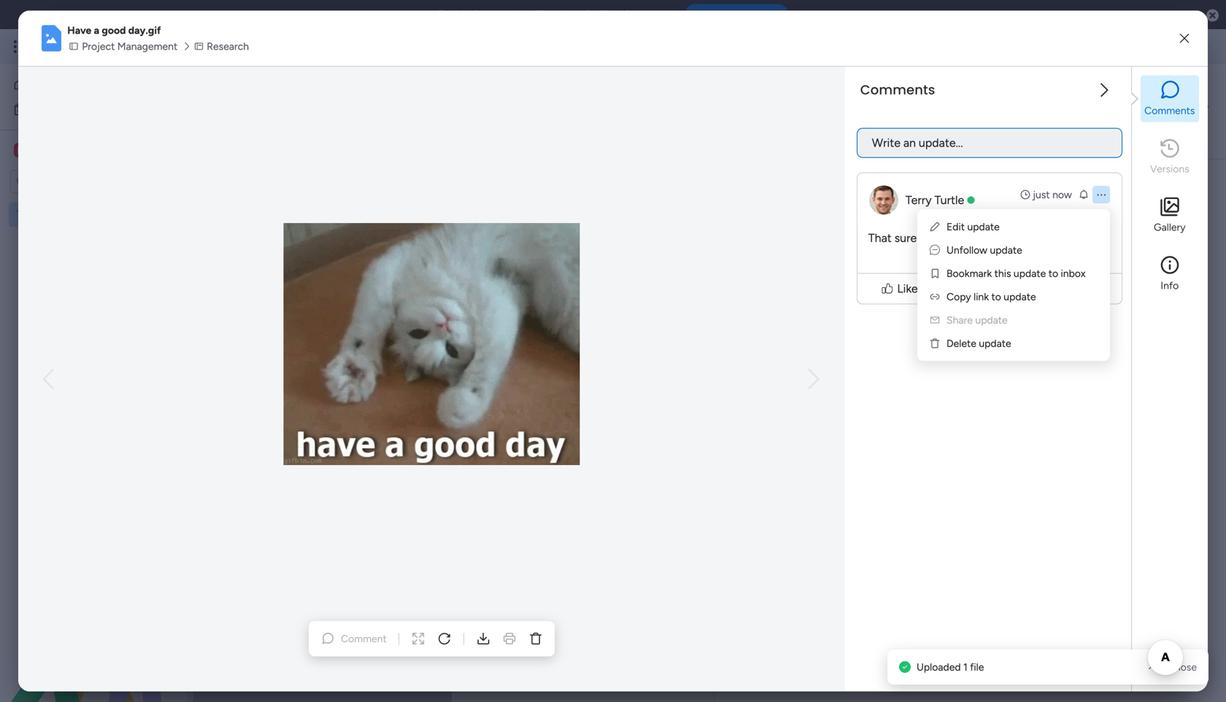 Task type: locate. For each thing, give the bounding box(es) containing it.
options image
[[1095, 189, 1107, 201]]

gallery
[[1154, 221, 1186, 234]]

enable left desktop
[[438, 8, 471, 21]]

that
[[868, 231, 892, 245]]

drawing
[[276, 347, 314, 359]]

0 horizontal spatial day.gif
[[128, 24, 161, 36]]

0 vertical spatial have
[[67, 24, 91, 36]]

update down share update on the right top of page
[[979, 338, 1011, 350]]

comments
[[860, 81, 935, 99], [1145, 104, 1195, 117]]

m
[[17, 144, 25, 157]]

enable inside button
[[709, 9, 739, 21]]

update for delete update
[[979, 338, 1011, 350]]

0 horizontal spatial a
[[94, 24, 99, 36]]

update down copy link to update
[[975, 314, 1008, 327]]

copy
[[947, 291, 971, 303]]

2
[[490, 273, 495, 281]]

reply
[[981, 282, 1010, 296]]

update up this on the top of the page
[[990, 244, 1022, 257]]

notifications
[[517, 8, 581, 21]]

0 vertical spatial good
[[102, 24, 126, 36]]

to right the link
[[992, 291, 1001, 303]]

delete update image
[[929, 338, 941, 350]]

research inside button
[[207, 40, 249, 53]]

share update menu item
[[929, 312, 1098, 329]]

bookmark this update to inbox image
[[929, 268, 941, 280]]

edit update image
[[929, 221, 941, 233]]

to left inbox
[[1049, 267, 1058, 280]]

2 enable from the left
[[709, 9, 739, 21]]

do
[[270, 210, 288, 229]]

write an update... button
[[857, 128, 1122, 158]]

0 horizontal spatial enable
[[438, 8, 471, 21]]

Completed field
[[247, 444, 330, 463]]

To Do field
[[247, 210, 292, 229]]

0 horizontal spatial good
[[102, 24, 126, 36]]

dapulse close image
[[1206, 8, 1219, 23]]

write an update...
[[872, 136, 963, 150]]

None search field
[[816, 177, 949, 201]]

2 button
[[463, 261, 510, 287]]

research
[[207, 40, 249, 53], [276, 268, 318, 280]]

1 vertical spatial good
[[773, 359, 797, 371]]

just
[[1033, 189, 1050, 201]]

1 vertical spatial have
[[739, 359, 762, 371]]

1 horizontal spatial comments
[[1145, 104, 1195, 117]]

0 horizontal spatial have
[[67, 24, 91, 36]]

0 horizontal spatial research
[[207, 40, 249, 53]]

0 vertical spatial day.gif
[[128, 24, 161, 36]]

1 horizontal spatial research
[[276, 268, 318, 280]]

see plans image
[[242, 39, 255, 55]]

enable
[[438, 8, 471, 21], [709, 9, 739, 21]]

this
[[601, 8, 620, 21]]

update for share update
[[975, 314, 1008, 327]]

comments down terry turtle image at the right top
[[1145, 104, 1195, 117]]

task
[[371, 241, 391, 254]]

0 vertical spatial have a good day.gif
[[67, 24, 161, 36]]

turtle
[[935, 193, 964, 207]]

1 vertical spatial have a good day.gif
[[739, 359, 830, 371]]

1 horizontal spatial to
[[1049, 267, 1058, 280]]

0 vertical spatial to
[[1049, 267, 1058, 280]]

marketing team
[[252, 598, 361, 616]]

1 horizontal spatial a
[[765, 359, 770, 371]]

comments button
[[1141, 76, 1199, 122]]

0 vertical spatial comments
[[860, 81, 935, 99]]

unfollow
[[947, 244, 988, 257]]

add new group button
[[223, 653, 326, 677]]

1 enable from the left
[[438, 8, 471, 21]]

uploaded 1 file
[[917, 662, 984, 674]]

1 horizontal spatial enable
[[709, 9, 739, 21]]

management
[[147, 38, 227, 55]]

enable now!
[[709, 9, 764, 21]]

0 vertical spatial research
[[207, 40, 249, 53]]

good
[[102, 24, 126, 36], [773, 359, 797, 371]]

0 vertical spatial a
[[94, 24, 99, 36]]

meeting
[[311, 294, 349, 307]]

Marketing Team field
[[248, 598, 365, 617]]

to
[[1049, 267, 1058, 280], [992, 291, 1001, 303]]

share update
[[947, 314, 1008, 327]]

uploaded
[[917, 662, 961, 674]]

1 vertical spatial a
[[765, 359, 770, 371]]

new
[[271, 659, 290, 671]]

jeremy miller image
[[1153, 98, 1172, 117]]

1 vertical spatial to
[[992, 291, 1001, 303]]

list box
[[0, 200, 186, 424]]

to
[[251, 210, 267, 229]]

copy link to update image
[[929, 291, 941, 303]]

just now link
[[1020, 188, 1072, 202]]

activity log
[[858, 138, 914, 150]]

1
[[963, 662, 968, 674]]

monthly
[[276, 320, 313, 333]]

computer
[[623, 8, 673, 21]]

1 vertical spatial day.gif
[[799, 359, 830, 371]]

close
[[1171, 662, 1197, 674]]

management
[[117, 40, 178, 53]]

v2 unfollow image
[[930, 244, 940, 257]]

comments up the write
[[860, 81, 935, 99]]

update inside menu item
[[975, 314, 1008, 327]]

project management
[[82, 40, 178, 53]]

terry turtle image
[[1185, 35, 1209, 58]]

have
[[67, 24, 91, 36], [739, 359, 762, 371]]

like button
[[860, 267, 939, 311]]

a
[[94, 24, 99, 36], [765, 359, 770, 371]]

enable left the now!
[[709, 9, 739, 21]]

enable for enable desktop notifications on this computer
[[438, 8, 471, 21]]

activity
[[858, 138, 894, 150]]

delete
[[947, 338, 976, 350]]

kickoff meeting
[[276, 294, 349, 307]]

update
[[967, 221, 1000, 233], [990, 244, 1022, 257], [1014, 267, 1046, 280], [1004, 291, 1036, 303], [975, 314, 1008, 327], [979, 338, 1011, 350]]

1 vertical spatial comments
[[1145, 104, 1195, 117]]

1 horizontal spatial have
[[739, 359, 762, 371]]

None field
[[728, 99, 1145, 118]]

option
[[0, 202, 186, 205]]

share update image
[[929, 315, 941, 326]]

day.gif
[[128, 24, 161, 36], [799, 359, 830, 371]]

update right this on the top of the page
[[1014, 267, 1046, 280]]

update up unfollow update
[[967, 221, 1000, 233]]

write
[[872, 136, 901, 150]]

close button
[[1165, 656, 1203, 680]]

terry turtle link
[[906, 193, 964, 207]]

info button
[[1141, 251, 1199, 297]]



Task type: vqa. For each thing, say whether or not it's contained in the screenshot.
heading
no



Task type: describe. For each thing, give the bounding box(es) containing it.
enable now! button
[[685, 4, 789, 26]]

is
[[920, 231, 928, 245]]

terry
[[906, 193, 932, 207]]

0 horizontal spatial to
[[992, 291, 1001, 303]]

1 horizontal spatial day.gif
[[799, 359, 830, 371]]

update...
[[919, 136, 963, 150]]

to do
[[251, 210, 288, 229]]

research button
[[192, 38, 253, 54]]

group
[[293, 659, 320, 671]]

project management button
[[67, 38, 182, 54]]

select product image
[[13, 39, 28, 54]]

m button
[[10, 138, 142, 163]]

0 horizontal spatial have a good day.gif
[[67, 24, 161, 36]]

lottie animation element
[[0, 555, 186, 703]]

comments inside 'button'
[[1145, 104, 1195, 117]]

that sure is one smart cookie!
[[868, 231, 1024, 245]]

copy link to update
[[947, 291, 1036, 303]]

just now
[[1033, 189, 1072, 201]]

this
[[995, 267, 1011, 280]]

1 horizontal spatial good
[[773, 359, 797, 371]]

unfollow update
[[947, 244, 1022, 257]]

Search for files search field
[[816, 177, 949, 201]]

activity log button
[[847, 132, 925, 156]]

update down bookmark this update to inbox
[[1004, 291, 1036, 303]]

kickoff
[[276, 294, 308, 307]]

bookmark this update to inbox
[[947, 267, 1086, 280]]

one
[[931, 231, 950, 245]]

terry turtle
[[906, 193, 964, 207]]

update for unfollow update
[[990, 244, 1022, 257]]

0 horizontal spatial comments
[[860, 81, 935, 99]]

team
[[323, 598, 361, 616]]

enable for enable now!
[[709, 9, 739, 21]]

monday work management
[[65, 38, 227, 55]]

info
[[1161, 279, 1179, 292]]

smart
[[953, 231, 983, 245]]

1 vertical spatial research
[[276, 268, 318, 280]]

add
[[250, 659, 268, 671]]

edit
[[947, 221, 965, 233]]

sure
[[895, 231, 917, 245]]

help button
[[1152, 661, 1203, 685]]

cookie!
[[986, 231, 1024, 245]]

delete update
[[947, 338, 1011, 350]]

bookmark
[[947, 267, 992, 280]]

completed
[[251, 444, 326, 462]]

edit update
[[947, 221, 1000, 233]]

monthly sync
[[276, 320, 339, 333]]

like
[[897, 282, 918, 296]]

Owner field
[[527, 240, 565, 256]]

now!
[[741, 9, 764, 21]]

inbox
[[1061, 267, 1086, 280]]

monday
[[65, 38, 115, 55]]

gallery button
[[1141, 192, 1199, 239]]

1 horizontal spatial have a good day.gif
[[739, 359, 830, 371]]

file
[[970, 662, 984, 674]]

owner
[[531, 242, 562, 254]]

reminder image
[[1078, 189, 1090, 200]]

work
[[118, 38, 144, 55]]

help
[[1164, 666, 1190, 681]]

project
[[82, 40, 115, 53]]

an
[[903, 136, 916, 150]]

gallery layout group
[[1118, 177, 1174, 201]]

add new group
[[250, 659, 320, 671]]

share
[[947, 314, 973, 327]]

lottie animation image
[[0, 555, 186, 703]]

reply button
[[946, 277, 1029, 301]]

sync
[[316, 320, 339, 333]]

on
[[583, 8, 598, 21]]

enable desktop notifications on this computer
[[438, 8, 673, 21]]

update for edit update
[[967, 221, 1000, 233]]

marketing
[[252, 598, 319, 616]]

desktop
[[473, 8, 514, 21]]

workspace image
[[14, 142, 28, 158]]

now
[[1053, 189, 1072, 201]]

link
[[974, 291, 989, 303]]

log
[[896, 138, 914, 150]]



